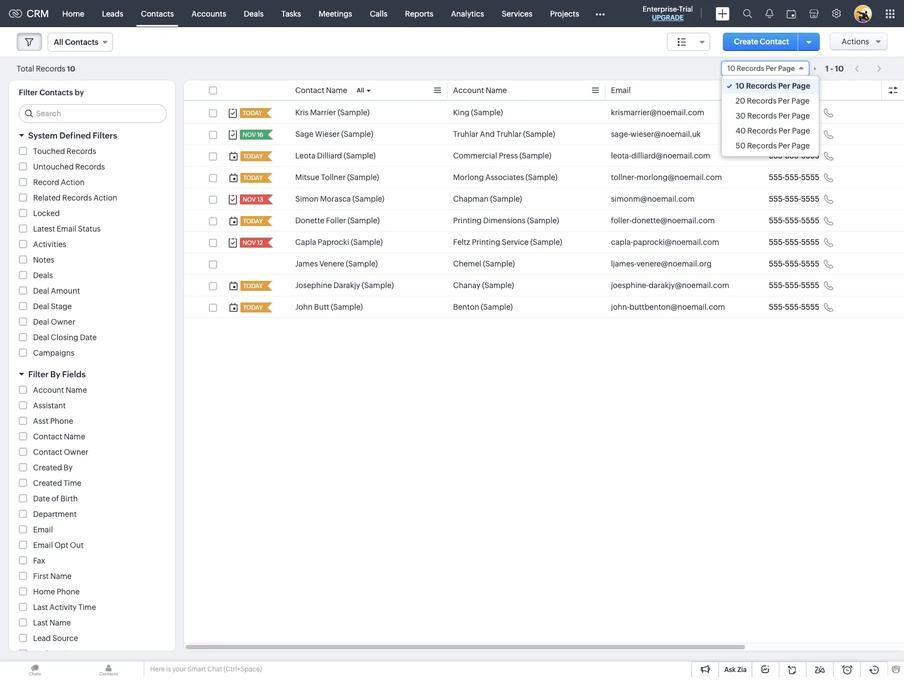Task type: locate. For each thing, give the bounding box(es) containing it.
kris
[[296, 108, 309, 117]]

navigation
[[850, 60, 888, 77]]

system
[[28, 131, 58, 140]]

projects
[[551, 9, 580, 18]]

page up "20 records per page"
[[793, 82, 811, 90]]

8 555-555-5555 from the top
[[770, 259, 820, 268]]

1 horizontal spatial action
[[94, 193, 117, 202]]

per for 10 records per page option
[[779, 82, 791, 90]]

nov 16
[[243, 131, 264, 138]]

here is your smart chat (ctrl+space)
[[150, 666, 262, 674]]

profile image
[[855, 5, 873, 22]]

enterprise-trial upgrade
[[643, 5, 694, 22]]

0 vertical spatial created
[[33, 464, 62, 472]]

analytics link
[[443, 0, 493, 27]]

email up krismarrier@noemail.com 'link'
[[612, 86, 631, 95]]

feltz
[[454, 238, 471, 247]]

records down 10 records per page option
[[747, 96, 777, 105]]

donette
[[296, 216, 325, 225]]

None field
[[668, 33, 711, 51]]

leota-dilliard@noemail.com link
[[612, 150, 711, 161]]

deal left stage
[[33, 302, 49, 311]]

10 Records Per Page field
[[722, 61, 810, 76]]

0 vertical spatial action
[[61, 178, 85, 187]]

nov for simon
[[243, 196, 256, 203]]

fax
[[33, 557, 45, 566]]

joesphine-
[[612, 281, 649, 290]]

Search text field
[[19, 105, 166, 123]]

10 records per page up "20 records per page"
[[736, 82, 811, 90]]

1 horizontal spatial truhlar
[[497, 130, 522, 139]]

2 nov from the top
[[243, 196, 256, 203]]

deal for deal amount
[[33, 287, 49, 296]]

all up total records 10
[[54, 38, 63, 47]]

0 horizontal spatial home
[[33, 588, 55, 597]]

6 5555 from the top
[[802, 216, 820, 225]]

sage wieser (sample)
[[296, 130, 374, 139]]

6 555-555-5555 from the top
[[770, 216, 820, 225]]

all contacts
[[54, 38, 99, 47]]

last up lead
[[33, 619, 48, 628]]

mitsue tollner (sample)
[[296, 173, 379, 182]]

venere
[[320, 259, 345, 268]]

nov inside nov 16 link
[[243, 131, 256, 138]]

name
[[326, 86, 348, 95], [486, 86, 507, 95], [66, 386, 87, 395], [64, 432, 85, 441], [50, 572, 72, 581], [50, 619, 71, 628]]

0 horizontal spatial by
[[50, 370, 60, 379]]

kris marrier (sample)
[[296, 108, 370, 117]]

contact name
[[296, 86, 348, 95], [33, 432, 85, 441]]

sage-wieser@noemail.uk
[[612, 130, 701, 139]]

last
[[33, 603, 48, 612], [33, 619, 48, 628]]

contact name up contact owner
[[33, 432, 85, 441]]

per for "50 records per page" 'option'
[[779, 141, 791, 150]]

action up related records action
[[61, 178, 85, 187]]

2 deal from the top
[[33, 302, 49, 311]]

1 vertical spatial nov
[[243, 196, 256, 203]]

phone up "20 records per page"
[[770, 86, 793, 95]]

john butt (sample) link
[[296, 302, 363, 313]]

1 deal from the top
[[33, 287, 49, 296]]

deal closing date
[[33, 333, 97, 342]]

contact right create at the right of the page
[[760, 37, 790, 46]]

per inside option
[[779, 111, 791, 120]]

foller-donette@noemail.com
[[612, 216, 715, 225]]

name down 'activity'
[[50, 619, 71, 628]]

0 vertical spatial nov
[[243, 131, 256, 138]]

your
[[172, 666, 186, 674]]

row group containing kris marrier (sample)
[[184, 102, 905, 318]]

account up 'king'
[[454, 86, 484, 95]]

phone up last activity time
[[57, 588, 80, 597]]

1 nov from the top
[[243, 131, 256, 138]]

1 horizontal spatial deals
[[244, 9, 264, 18]]

9 5555 from the top
[[802, 281, 820, 290]]

contacts inside field
[[65, 38, 99, 47]]

deals
[[244, 9, 264, 18], [33, 271, 53, 280]]

create contact button
[[724, 33, 801, 51]]

account name down filter by fields
[[33, 386, 87, 395]]

1 vertical spatial home
[[33, 588, 55, 597]]

contacts for all contacts
[[65, 38, 99, 47]]

0 vertical spatial last
[[33, 603, 48, 612]]

chats image
[[0, 662, 70, 678]]

butt
[[314, 303, 330, 312]]

0 horizontal spatial deals
[[33, 271, 53, 280]]

deal down deal stage
[[33, 318, 49, 327]]

today link down nov 16 link
[[241, 151, 264, 161]]

nov 12 link
[[240, 238, 264, 248]]

by inside dropdown button
[[50, 370, 60, 379]]

capla-
[[612, 238, 634, 247]]

per down 30 records per page
[[779, 126, 791, 135]]

today up the nov 13 on the left
[[243, 175, 263, 181]]

Other Modules field
[[589, 5, 612, 22]]

3 nov from the top
[[243, 240, 256, 246]]

records inside "50 records per page" 'option'
[[748, 141, 777, 150]]

records up 10 records per page option
[[737, 64, 765, 73]]

0 horizontal spatial date
[[33, 495, 50, 503]]

0 vertical spatial filter
[[19, 88, 38, 97]]

city
[[61, 650, 76, 659]]

today link for kris
[[240, 108, 263, 118]]

0 horizontal spatial contact name
[[33, 432, 85, 441]]

(sample) down 'chanay (sample)'
[[481, 303, 513, 312]]

date right the closing
[[80, 333, 97, 342]]

0 horizontal spatial all
[[54, 38, 63, 47]]

by down contact owner
[[64, 464, 73, 472]]

page for "20 records per page" option
[[792, 96, 810, 105]]

chanay (sample) link
[[454, 280, 515, 291]]

page for "50 records per page" 'option'
[[792, 141, 811, 150]]

page inside 'option'
[[792, 141, 811, 150]]

per inside 'option'
[[779, 141, 791, 150]]

owner for deal owner
[[51, 318, 75, 327]]

5555 for wieser@noemail.uk
[[802, 130, 820, 139]]

commercial press (sample) link
[[454, 150, 552, 161]]

0 vertical spatial owner
[[51, 318, 75, 327]]

1 horizontal spatial all
[[357, 87, 364, 94]]

home down first
[[33, 588, 55, 597]]

records up "20 records per page" option
[[747, 82, 777, 90]]

10 555-555-5555 from the top
[[770, 303, 820, 312]]

today for kris marrier (sample)
[[243, 110, 262, 116]]

filter by fields
[[28, 370, 86, 379]]

1 vertical spatial deals
[[33, 271, 53, 280]]

nov inside nov 12 link
[[243, 240, 256, 246]]

john-buttbenton@noemail.com link
[[612, 302, 726, 313]]

profile element
[[848, 0, 879, 27]]

(sample) right the wieser
[[342, 130, 374, 139]]

10 records per page inside 10 records per page option
[[736, 82, 811, 90]]

page for 40 records per page option on the top of the page
[[793, 126, 811, 135]]

truhlar up the 'press'
[[497, 130, 522, 139]]

records down touched records
[[75, 162, 105, 171]]

signals image
[[766, 9, 774, 18]]

(sample) up printing dimensions (sample) link
[[491, 195, 523, 203]]

nov 12
[[243, 240, 263, 246]]

name up home phone
[[50, 572, 72, 581]]

1 vertical spatial all
[[357, 87, 364, 94]]

2 vertical spatial nov
[[243, 240, 256, 246]]

10 5555 from the top
[[802, 303, 820, 312]]

account name up the king (sample) 'link'
[[454, 86, 507, 95]]

1 last from the top
[[33, 603, 48, 612]]

paprocki
[[318, 238, 350, 247]]

per up 30 records per page
[[779, 96, 791, 105]]

feltz printing service (sample) link
[[454, 237, 563, 248]]

records down "20 records per page" option
[[748, 111, 778, 120]]

truhlar and truhlar (sample) link
[[454, 129, 556, 140]]

all inside field
[[54, 38, 63, 47]]

today for donette foller (sample)
[[243, 218, 263, 225]]

1 vertical spatial contacts
[[65, 38, 99, 47]]

first name
[[33, 572, 72, 581]]

truhlar and truhlar (sample)
[[454, 130, 556, 139]]

(sample) up "sage wieser (sample)"
[[338, 108, 370, 117]]

deals down notes
[[33, 271, 53, 280]]

per up 10 records per page option
[[766, 64, 777, 73]]

0 vertical spatial contact name
[[296, 86, 348, 95]]

untouched records
[[33, 162, 105, 171]]

50 records per page option
[[722, 139, 819, 154]]

10 down create at the right of the page
[[728, 64, 736, 73]]

home up all contacts
[[62, 9, 84, 18]]

contacts image
[[74, 662, 144, 678]]

page down 40 records per page
[[792, 141, 811, 150]]

3 deal from the top
[[33, 318, 49, 327]]

phone down assistant
[[50, 417, 73, 426]]

benton (sample) link
[[454, 302, 513, 313]]

5555 for venere@noemail.org
[[802, 259, 820, 268]]

list box containing 10 records per page
[[722, 76, 819, 156]]

All Contacts field
[[48, 33, 113, 52]]

10 records per page option
[[722, 79, 819, 94]]

3 5555 from the top
[[802, 151, 820, 160]]

0 horizontal spatial account
[[33, 386, 64, 395]]

0 vertical spatial 10 records per page
[[728, 64, 796, 73]]

last for last activity time
[[33, 603, 48, 612]]

page down 30 records per page
[[793, 126, 811, 135]]

contact owner
[[33, 448, 88, 457]]

20 records per page option
[[722, 94, 819, 109]]

0 vertical spatial all
[[54, 38, 63, 47]]

page inside option
[[793, 111, 811, 120]]

nov left 12
[[243, 240, 256, 246]]

1 horizontal spatial by
[[64, 464, 73, 472]]

all up kris marrier (sample) on the left top
[[357, 87, 364, 94]]

king (sample) link
[[454, 107, 503, 118]]

simon morasca (sample) link
[[296, 193, 385, 205]]

created for created time
[[33, 479, 62, 488]]

wieser@noemail.uk
[[631, 130, 701, 139]]

555-555-5555 for donette@noemail.com
[[770, 216, 820, 225]]

1 vertical spatial phone
[[50, 417, 73, 426]]

row group
[[184, 102, 905, 318]]

records inside the 30 records per page option
[[748, 111, 778, 120]]

nov inside 'nov 13' link
[[243, 196, 256, 203]]

meetings
[[319, 9, 352, 18]]

commercial press (sample)
[[454, 151, 552, 160]]

contacts
[[141, 9, 174, 18], [65, 38, 99, 47], [39, 88, 73, 97]]

(sample) right tollner
[[347, 173, 379, 182]]

2 5555 from the top
[[802, 130, 820, 139]]

records inside "20 records per page" option
[[747, 96, 777, 105]]

4 555-555-5555 from the top
[[770, 173, 820, 182]]

0 vertical spatial home
[[62, 9, 84, 18]]

1 horizontal spatial date
[[80, 333, 97, 342]]

time up birth
[[64, 479, 81, 488]]

today link left john on the top of page
[[241, 303, 264, 313]]

1 vertical spatial by
[[64, 464, 73, 472]]

4 deal from the top
[[33, 333, 49, 342]]

home for home
[[62, 9, 84, 18]]

filter inside dropdown button
[[28, 370, 49, 379]]

contact name up marrier
[[296, 86, 348, 95]]

simon morasca (sample)
[[296, 195, 385, 203]]

(sample) inside "link"
[[338, 108, 370, 117]]

per down 40 records per page
[[779, 141, 791, 150]]

of
[[52, 495, 59, 503]]

2 vertical spatial phone
[[57, 588, 80, 597]]

2 vertical spatial contacts
[[39, 88, 73, 97]]

nov left 16
[[243, 131, 256, 138]]

10 records per page up 10 records per page option
[[728, 64, 796, 73]]

today link for josephine
[[241, 281, 264, 291]]

deal up campaigns
[[33, 333, 49, 342]]

today down nov 12 at the left of page
[[243, 283, 263, 289]]

1 vertical spatial filter
[[28, 370, 49, 379]]

555-555-5555 for dilliard@noemail.com
[[770, 151, 820, 160]]

account up assistant
[[33, 386, 64, 395]]

1 vertical spatial last
[[33, 619, 48, 628]]

10 inside total records 10
[[67, 65, 75, 73]]

truhlar left and
[[454, 130, 479, 139]]

ljames-venere@noemail.org
[[612, 259, 712, 268]]

555-555-5555 for morlong@noemail.com
[[770, 173, 820, 182]]

1 horizontal spatial account name
[[454, 86, 507, 95]]

email right latest
[[57, 225, 76, 233]]

today link up 'nov 13' link
[[241, 173, 264, 183]]

today link down 'nov 13' link
[[241, 216, 264, 226]]

printing
[[454, 216, 482, 225], [472, 238, 501, 247]]

5555 for donette@noemail.com
[[802, 216, 820, 225]]

0 horizontal spatial truhlar
[[454, 130, 479, 139]]

created down "created by"
[[33, 479, 62, 488]]

per inside field
[[766, 64, 777, 73]]

40 records per page option
[[722, 124, 819, 139]]

josephine
[[296, 281, 332, 290]]

today for john butt (sample)
[[243, 304, 263, 311]]

owner up "created by"
[[64, 448, 88, 457]]

1 horizontal spatial contact name
[[296, 86, 348, 95]]

(ctrl+space)
[[224, 666, 262, 674]]

5555 for paprocki@noemail.com
[[802, 238, 820, 247]]

action up status
[[94, 193, 117, 202]]

1 vertical spatial account
[[33, 386, 64, 395]]

1 horizontal spatial home
[[62, 9, 84, 18]]

time right 'activity'
[[78, 603, 96, 612]]

mitsue tollner (sample) link
[[296, 172, 379, 183]]

per for "20 records per page" option
[[779, 96, 791, 105]]

crm
[[27, 8, 49, 19]]

5555
[[802, 108, 820, 117], [802, 130, 820, 139], [802, 151, 820, 160], [802, 173, 820, 182], [802, 195, 820, 203], [802, 216, 820, 225], [802, 238, 820, 247], [802, 259, 820, 268], [802, 281, 820, 290], [802, 303, 820, 312]]

contacts right 'leads'
[[141, 9, 174, 18]]

leads link
[[93, 0, 132, 27]]

today down the nov 13 on the left
[[243, 218, 263, 225]]

1 vertical spatial date
[[33, 495, 50, 503]]

(sample) right service
[[531, 238, 563, 247]]

owner up the closing
[[51, 318, 75, 327]]

9 555-555-5555 from the top
[[770, 281, 820, 290]]

555-555-5555 for buttbenton@noemail.com
[[770, 303, 820, 312]]

source
[[52, 634, 78, 643]]

enterprise-
[[643, 5, 680, 13]]

joesphine-darakjy@noemail.com link
[[612, 280, 730, 291]]

2 last from the top
[[33, 619, 48, 628]]

last up last name
[[33, 603, 48, 612]]

today link for john
[[241, 303, 264, 313]]

records down 40 records per page option on the top of the page
[[748, 141, 777, 150]]

name up kris marrier (sample) on the left top
[[326, 86, 348, 95]]

contact up "created by"
[[33, 448, 62, 457]]

defined
[[59, 131, 91, 140]]

1 horizontal spatial account
[[454, 86, 484, 95]]

0 vertical spatial date
[[80, 333, 97, 342]]

30 records per page
[[736, 111, 811, 120]]

simonm@noemail.com
[[612, 195, 695, 203]]

last activity time
[[33, 603, 96, 612]]

created up created time
[[33, 464, 62, 472]]

10 inside field
[[728, 64, 736, 73]]

department
[[33, 510, 77, 519]]

1 vertical spatial contact name
[[33, 432, 85, 441]]

2 created from the top
[[33, 479, 62, 488]]

amount
[[51, 287, 80, 296]]

10 records per page inside 10 records per page field
[[728, 64, 796, 73]]

today up nov 16 link
[[243, 110, 262, 116]]

10 right "-"
[[836, 64, 844, 73]]

records inside 10 records per page field
[[737, 64, 765, 73]]

1 vertical spatial 10 records per page
[[736, 82, 811, 90]]

records
[[36, 64, 66, 73], [737, 64, 765, 73], [747, 82, 777, 90], [747, 96, 777, 105], [748, 111, 778, 120], [748, 126, 778, 135], [748, 141, 777, 150], [67, 147, 96, 156], [75, 162, 105, 171], [62, 193, 92, 202]]

7 555-555-5555 from the top
[[770, 238, 820, 247]]

by for filter
[[50, 370, 60, 379]]

list box
[[722, 76, 819, 156]]

created for created by
[[33, 464, 62, 472]]

all for all contacts
[[54, 38, 63, 47]]

create menu element
[[710, 0, 737, 27]]

commercial
[[454, 151, 498, 160]]

5555 for dilliard@noemail.com
[[802, 151, 820, 160]]

by left fields
[[50, 370, 60, 379]]

nov left 13
[[243, 196, 256, 203]]

venere@noemail.org
[[637, 259, 712, 268]]

(sample) right the 'press'
[[520, 151, 552, 160]]

simonm@noemail.com link
[[612, 193, 695, 205]]

2 555-555-5555 from the top
[[770, 130, 820, 139]]

notes
[[33, 256, 54, 264]]

(sample) up and
[[471, 108, 503, 117]]

0 vertical spatial account name
[[454, 86, 507, 95]]

1 vertical spatial owner
[[64, 448, 88, 457]]

contact up kris on the top of page
[[296, 86, 325, 95]]

1 vertical spatial created
[[33, 479, 62, 488]]

records inside 10 records per page option
[[747, 82, 777, 90]]

13
[[257, 196, 263, 203]]

1 created from the top
[[33, 464, 62, 472]]

3 555-555-5555 from the top
[[770, 151, 820, 160]]

filter down total
[[19, 88, 38, 97]]

8 5555 from the top
[[802, 259, 820, 268]]

5555 for buttbenton@noemail.com
[[802, 303, 820, 312]]

4 5555 from the top
[[802, 173, 820, 182]]

7 5555 from the top
[[802, 238, 820, 247]]

today left john on the top of page
[[243, 304, 263, 311]]

search image
[[743, 9, 753, 18]]

printing up chemel (sample) on the top right of the page
[[472, 238, 501, 247]]

(sample) inside 'link'
[[471, 108, 503, 117]]

today link for donette
[[241, 216, 264, 226]]

associates
[[486, 173, 524, 182]]

page up 10 records per page option
[[779, 64, 796, 73]]

0 horizontal spatial account name
[[33, 386, 87, 395]]

555-555-5555 for darakjy@noemail.com
[[770, 281, 820, 290]]

today link down nov 12 link
[[241, 281, 264, 291]]

chanay (sample)
[[454, 281, 515, 290]]

nov for capla
[[243, 240, 256, 246]]

(sample) right paprocki
[[351, 238, 383, 247]]

tasks link
[[273, 0, 310, 27]]

per up 40 records per page
[[779, 111, 791, 120]]

0 vertical spatial by
[[50, 370, 60, 379]]

page up 30 records per page
[[792, 96, 810, 105]]

upgrade
[[653, 14, 684, 22]]



Task type: describe. For each thing, give the bounding box(es) containing it.
benton (sample)
[[454, 303, 513, 312]]

1 555-555-5555 from the top
[[770, 108, 820, 117]]

5 555-555-5555 from the top
[[770, 195, 820, 203]]

capla
[[296, 238, 316, 247]]

joesphine-darakjy@noemail.com
[[612, 281, 730, 290]]

zia
[[738, 666, 747, 674]]

555-555-5555 for wieser@noemail.uk
[[770, 130, 820, 139]]

total
[[17, 64, 34, 73]]

asst
[[33, 417, 49, 426]]

10 inside option
[[736, 82, 745, 90]]

deal for deal stage
[[33, 302, 49, 311]]

0 vertical spatial deals
[[244, 9, 264, 18]]

today link for leota
[[241, 151, 264, 161]]

records inside 40 records per page option
[[748, 126, 778, 135]]

email down department
[[33, 526, 53, 534]]

page for the 30 records per page option
[[793, 111, 811, 120]]

0 vertical spatial contacts
[[141, 9, 174, 18]]

untouched
[[33, 162, 74, 171]]

create menu image
[[716, 7, 730, 20]]

contact down the asst phone
[[33, 432, 62, 441]]

kris marrier (sample) link
[[296, 107, 370, 118]]

(sample) up service
[[528, 216, 560, 225]]

deal amount
[[33, 287, 80, 296]]

phone for home phone
[[57, 588, 80, 597]]

(sample) down chemel (sample) link
[[482, 281, 515, 290]]

records down the defined
[[67, 147, 96, 156]]

50
[[736, 141, 746, 150]]

sage
[[296, 130, 314, 139]]

contacts for filter contacts by
[[39, 88, 73, 97]]

today for leota dilliard (sample)
[[243, 153, 263, 160]]

chanay
[[454, 281, 481, 290]]

john-
[[612, 303, 630, 312]]

birth
[[61, 495, 78, 503]]

accounts
[[192, 9, 226, 18]]

1 vertical spatial printing
[[472, 238, 501, 247]]

nov 13 link
[[240, 195, 265, 205]]

and
[[480, 130, 495, 139]]

1 vertical spatial action
[[94, 193, 117, 202]]

filter for filter by fields
[[28, 370, 49, 379]]

josephine darakjy (sample)
[[296, 281, 394, 290]]

leota dilliard (sample) link
[[296, 150, 376, 161]]

feltz printing service (sample)
[[454, 238, 563, 247]]

leota
[[296, 151, 316, 160]]

phone for asst phone
[[50, 417, 73, 426]]

size image
[[678, 37, 687, 47]]

per for the 30 records per page option
[[779, 111, 791, 120]]

0 vertical spatial time
[[64, 479, 81, 488]]

related records action
[[33, 193, 117, 202]]

services
[[502, 9, 533, 18]]

1 vertical spatial time
[[78, 603, 96, 612]]

crm link
[[9, 8, 49, 19]]

campaigns
[[33, 349, 75, 358]]

by for created
[[64, 464, 73, 472]]

nov for sage
[[243, 131, 256, 138]]

5555 for morlong@noemail.com
[[802, 173, 820, 182]]

records down record action
[[62, 193, 92, 202]]

filter for filter contacts by
[[19, 88, 38, 97]]

deal stage
[[33, 302, 72, 311]]

dimensions
[[484, 216, 526, 225]]

dilliard@noemail.com
[[632, 151, 711, 160]]

owner for contact owner
[[64, 448, 88, 457]]

chemel
[[454, 259, 482, 268]]

mailing city
[[33, 650, 76, 659]]

2 truhlar from the left
[[497, 130, 522, 139]]

printing dimensions (sample) link
[[454, 215, 560, 226]]

by
[[75, 88, 84, 97]]

first
[[33, 572, 49, 581]]

email up fax
[[33, 541, 53, 550]]

krismarrier@noemail.com
[[612, 108, 705, 117]]

morlong associates (sample) link
[[454, 172, 558, 183]]

create
[[735, 37, 759, 46]]

(sample) right darakjy
[[362, 281, 394, 290]]

today for mitsue tollner (sample)
[[243, 175, 263, 181]]

capla-paprocki@noemail.com
[[612, 238, 720, 247]]

1 truhlar from the left
[[454, 130, 479, 139]]

(sample) up darakjy
[[346, 259, 378, 268]]

actions
[[842, 37, 870, 46]]

last for last name
[[33, 619, 48, 628]]

darakjy@noemail.com
[[649, 281, 730, 290]]

home for home phone
[[33, 588, 55, 597]]

(sample) right "foller"
[[348, 216, 380, 225]]

james venere (sample)
[[296, 259, 378, 268]]

page for 10 records per page option
[[793, 82, 811, 90]]

ask
[[725, 666, 736, 674]]

0 vertical spatial printing
[[454, 216, 482, 225]]

ask zia
[[725, 666, 747, 674]]

deal for deal owner
[[33, 318, 49, 327]]

deal for deal closing date
[[33, 333, 49, 342]]

page inside field
[[779, 64, 796, 73]]

555-555-5555 for venere@noemail.org
[[770, 259, 820, 268]]

krismarrier@noemail.com link
[[612, 107, 705, 118]]

home phone
[[33, 588, 80, 597]]

40
[[736, 126, 746, 135]]

morlong
[[454, 173, 484, 182]]

records up filter contacts by
[[36, 64, 66, 73]]

chapman (sample)
[[454, 195, 523, 203]]

chemel (sample) link
[[454, 258, 515, 269]]

related
[[33, 193, 61, 202]]

(sample) up commercial press (sample) link
[[524, 130, 556, 139]]

1 5555 from the top
[[802, 108, 820, 117]]

donette foller (sample) link
[[296, 215, 380, 226]]

capla paprocki (sample) link
[[296, 237, 383, 248]]

name up the king (sample) 'link'
[[486, 86, 507, 95]]

stage
[[51, 302, 72, 311]]

name down fields
[[66, 386, 87, 395]]

locked
[[33, 209, 60, 218]]

activities
[[33, 240, 66, 249]]

benton
[[454, 303, 480, 312]]

1
[[826, 64, 829, 73]]

0 vertical spatial phone
[[770, 86, 793, 95]]

(sample) right morasca
[[353, 195, 385, 203]]

josephine darakjy (sample) link
[[296, 280, 394, 291]]

(sample) right dilliard
[[344, 151, 376, 160]]

1 - 10
[[826, 64, 844, 73]]

trial
[[680, 5, 694, 13]]

marrier
[[310, 108, 336, 117]]

foller-
[[612, 216, 632, 225]]

1 vertical spatial account name
[[33, 386, 87, 395]]

deals link
[[235, 0, 273, 27]]

sage wieser (sample) link
[[296, 129, 374, 140]]

name up contact owner
[[64, 432, 85, 441]]

filter contacts by
[[19, 88, 84, 97]]

signals element
[[760, 0, 781, 27]]

(sample) right associates
[[526, 173, 558, 182]]

closing
[[51, 333, 78, 342]]

5 5555 from the top
[[802, 195, 820, 203]]

per for 40 records per page option on the top of the page
[[779, 126, 791, 135]]

darakjy
[[334, 281, 361, 290]]

asst phone
[[33, 417, 73, 426]]

today for josephine darakjy (sample)
[[243, 283, 263, 289]]

(sample) down feltz printing service (sample) link
[[483, 259, 515, 268]]

30 records per page option
[[722, 109, 819, 124]]

calls
[[370, 9, 388, 18]]

reports link
[[397, 0, 443, 27]]

today link for mitsue
[[241, 173, 264, 183]]

morlong@noemail.com
[[637, 173, 723, 182]]

king
[[454, 108, 470, 117]]

all for all
[[357, 87, 364, 94]]

chapman
[[454, 195, 489, 203]]

tasks
[[282, 9, 301, 18]]

(sample) down darakjy
[[331, 303, 363, 312]]

0 vertical spatial account
[[454, 86, 484, 95]]

capla paprocki (sample)
[[296, 238, 383, 247]]

donette foller (sample)
[[296, 216, 380, 225]]

30
[[736, 111, 746, 120]]

tollner-
[[612, 173, 637, 182]]

calendar image
[[787, 9, 797, 18]]

james venere (sample) link
[[296, 258, 378, 269]]

contact inside create contact button
[[760, 37, 790, 46]]

latest email status
[[33, 225, 101, 233]]

0 horizontal spatial action
[[61, 178, 85, 187]]

is
[[166, 666, 171, 674]]

5555 for darakjy@noemail.com
[[802, 281, 820, 290]]

search element
[[737, 0, 760, 27]]

555-555-5555 for paprocki@noemail.com
[[770, 238, 820, 247]]

nov 16 link
[[240, 130, 265, 140]]



Task type: vqa. For each thing, say whether or not it's contained in the screenshot.
left Truhlar
yes



